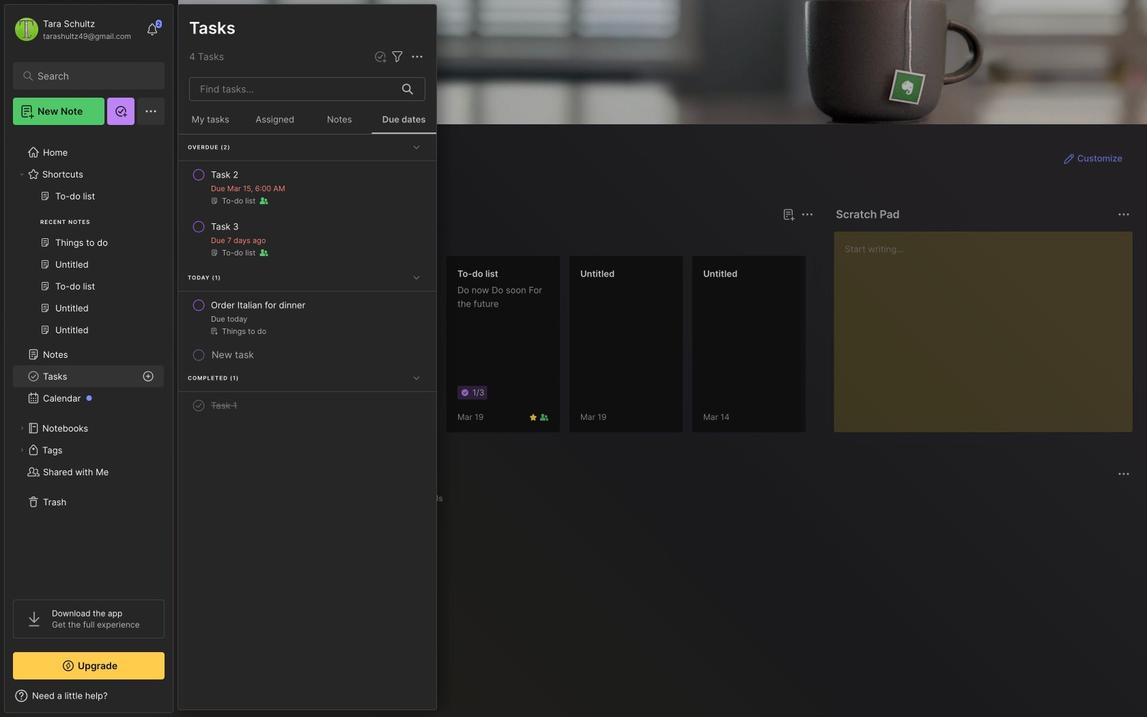 Task type: describe. For each thing, give the bounding box(es) containing it.
1 tab list from the top
[[203, 231, 812, 247]]

filter tasks image
[[389, 49, 406, 65]]

4 row from the top
[[184, 393, 431, 418]]

Account field
[[13, 16, 131, 43]]

task 3 2 cell
[[211, 220, 239, 234]]

new task image
[[374, 50, 387, 64]]

collapse today image
[[410, 271, 423, 284]]

grid grid
[[200, 515, 1134, 701]]

more actions and view options image
[[409, 49, 425, 65]]

collapse overdue image
[[410, 140, 423, 154]]

WHAT'S NEW field
[[5, 685, 173, 707]]

collapse completed image
[[410, 371, 423, 385]]

task 2 1 cell
[[211, 168, 238, 182]]

Start writing… text field
[[845, 232, 1132, 421]]



Task type: vqa. For each thing, say whether or not it's contained in the screenshot.
the new
no



Task type: locate. For each thing, give the bounding box(es) containing it.
3 row from the top
[[184, 293, 431, 342]]

group
[[13, 185, 164, 349]]

group inside tree
[[13, 185, 164, 349]]

tree inside main element
[[5, 133, 173, 587]]

order italian for dinner 4 cell
[[211, 298, 305, 312]]

task 1 7 cell
[[211, 399, 237, 412]]

tab list
[[203, 231, 812, 247], [203, 490, 1128, 507]]

tab
[[203, 231, 243, 247], [248, 231, 304, 247], [260, 490, 302, 507], [411, 490, 449, 507]]

main element
[[0, 0, 178, 717]]

1 row from the top
[[184, 163, 431, 212]]

click to collapse image
[[172, 692, 183, 708]]

2 row from the top
[[184, 214, 431, 264]]

Search text field
[[38, 70, 146, 83]]

Filter tasks field
[[389, 48, 406, 65]]

0 vertical spatial tab list
[[203, 231, 812, 247]]

expand notebooks image
[[18, 424, 26, 432]]

Find tasks… text field
[[192, 78, 394, 100]]

More actions and view options field
[[406, 48, 425, 65]]

none search field inside main element
[[38, 68, 146, 84]]

row group
[[178, 135, 436, 419], [200, 255, 1147, 441]]

1 vertical spatial tab list
[[203, 490, 1128, 507]]

row
[[184, 163, 431, 212], [184, 214, 431, 264], [184, 293, 431, 342], [184, 393, 431, 418]]

None search field
[[38, 68, 146, 84]]

expand tags image
[[18, 446, 26, 454]]

tree
[[5, 133, 173, 587]]

2 tab list from the top
[[203, 490, 1128, 507]]



